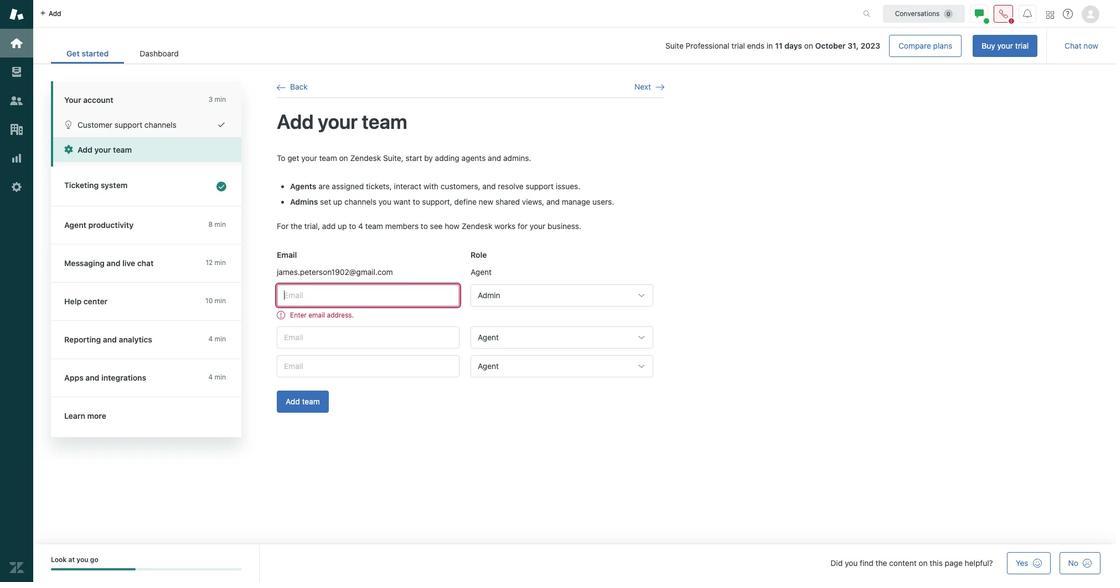 Task type: describe. For each thing, give the bounding box(es) containing it.
buy
[[982, 41, 996, 50]]

to get your team on zendesk suite, start by adding agents and admins.
[[277, 153, 531, 163]]

next
[[635, 82, 651, 91]]

the inside footer
[[876, 559, 888, 568]]

add team
[[286, 397, 320, 406]]

views image
[[9, 65, 24, 79]]

your inside button
[[94, 145, 111, 155]]

3 email field from the top
[[277, 356, 460, 378]]

0 horizontal spatial to
[[349, 222, 356, 231]]

this
[[930, 559, 943, 568]]

reporting
[[64, 335, 101, 344]]

compare plans button
[[890, 35, 962, 57]]

center
[[84, 297, 108, 306]]

your account
[[64, 95, 113, 105]]

get
[[288, 153, 299, 163]]

email
[[277, 250, 297, 260]]

and right the views,
[[547, 197, 560, 207]]

the inside "region"
[[291, 222, 302, 231]]

main element
[[0, 0, 33, 583]]

apps
[[64, 373, 84, 383]]

for the trial, add up to 4 team members to see how zendesk works for your business.
[[277, 222, 582, 231]]

admins.
[[503, 153, 531, 163]]

help
[[64, 297, 82, 306]]

trial for your
[[1016, 41, 1029, 50]]

email
[[309, 311, 325, 320]]

12
[[206, 259, 213, 267]]

did you find the content on this page helpful?
[[831, 559, 993, 568]]

0 vertical spatial up
[[333, 197, 342, 207]]

business.
[[548, 222, 582, 231]]

issues.
[[556, 182, 581, 191]]

to
[[277, 153, 286, 163]]

3 min
[[209, 95, 226, 104]]

October 31, 2023 text field
[[816, 41, 881, 50]]

0 horizontal spatial you
[[77, 556, 88, 564]]

1 vertical spatial support
[[526, 182, 554, 191]]

chat
[[1065, 41, 1082, 50]]

on inside "region"
[[339, 153, 348, 163]]

resolve
[[498, 182, 524, 191]]

ticketing system button
[[51, 167, 239, 206]]

organizations image
[[9, 122, 24, 137]]

and left live
[[107, 259, 120, 268]]

1 vertical spatial up
[[338, 222, 347, 231]]

suite professional trial ends in 11 days on october 31, 2023
[[666, 41, 881, 50]]

enter
[[290, 311, 307, 320]]

members
[[385, 222, 419, 231]]

chat now
[[1065, 41, 1099, 50]]

add for add team button
[[286, 397, 300, 406]]

look
[[51, 556, 67, 564]]

enter email address.
[[290, 311, 354, 320]]

1 horizontal spatial zendesk
[[462, 222, 493, 231]]

now
[[1084, 41, 1099, 50]]

live
[[122, 259, 135, 268]]

learn more button
[[51, 398, 239, 435]]

conversations
[[895, 9, 940, 17]]

new
[[479, 197, 494, 207]]

october
[[816, 41, 846, 50]]

min for help center
[[215, 297, 226, 305]]

see
[[430, 222, 443, 231]]

zendesk support image
[[9, 7, 24, 22]]

1 horizontal spatial to
[[413, 197, 420, 207]]

compare
[[899, 41, 932, 50]]

analytics
[[119, 335, 152, 344]]

admin image
[[9, 180, 24, 194]]

31,
[[848, 41, 859, 50]]

by
[[424, 153, 433, 163]]

james.peterson1902@gmail.com
[[277, 268, 393, 277]]

support inside customer support channels button
[[115, 120, 142, 130]]

get started
[[66, 49, 109, 58]]

next button
[[635, 82, 665, 92]]

and up new
[[483, 182, 496, 191]]

for
[[518, 222, 528, 231]]

tickets,
[[366, 182, 392, 191]]

professional
[[686, 41, 730, 50]]

on inside section
[[805, 41, 813, 50]]

customer support channels button
[[53, 112, 241, 137]]

go
[[90, 556, 98, 564]]

team inside content-title region
[[362, 110, 407, 134]]

4 inside "region"
[[358, 222, 363, 231]]

adding
[[435, 153, 460, 163]]

agents
[[462, 153, 486, 163]]

min for agent productivity
[[215, 220, 226, 229]]

want
[[394, 197, 411, 207]]

started
[[82, 49, 109, 58]]

0 vertical spatial zendesk
[[350, 153, 381, 163]]

start
[[406, 153, 422, 163]]

buy your trial button
[[973, 35, 1038, 57]]

ticketing system
[[64, 181, 128, 190]]

min for your account
[[215, 95, 226, 104]]

12 min
[[206, 259, 226, 267]]

learn more
[[64, 412, 106, 421]]

footer containing did you find the content on this page helpful?
[[33, 545, 1117, 583]]

more
[[87, 412, 106, 421]]

productivity
[[88, 220, 134, 230]]

for
[[277, 222, 289, 231]]

progress bar image
[[51, 569, 136, 571]]

and right the apps
[[86, 373, 99, 383]]

views,
[[522, 197, 545, 207]]

chat now button
[[1056, 35, 1108, 57]]

no
[[1069, 559, 1079, 568]]

are
[[319, 182, 330, 191]]



Task type: vqa. For each thing, say whether or not it's contained in the screenshot.


Task type: locate. For each thing, give the bounding box(es) containing it.
support
[[115, 120, 142, 130], [526, 182, 554, 191]]

1 vertical spatial email field
[[277, 327, 460, 349]]

did
[[831, 559, 843, 568]]

you right at
[[77, 556, 88, 564]]

progress-bar progress bar
[[51, 569, 241, 571]]

2 trial from the left
[[1016, 41, 1029, 50]]

1 email field from the top
[[277, 285, 460, 307]]

add
[[49, 9, 61, 17], [322, 222, 336, 231]]

account
[[83, 95, 113, 105]]

trial down notifications icon
[[1016, 41, 1029, 50]]

notifications image
[[1024, 9, 1032, 18]]

0 horizontal spatial trial
[[732, 41, 745, 50]]

agents are assigned tickets, interact with customers, and resolve support issues.
[[290, 182, 581, 191]]

support up add your team button
[[115, 120, 142, 130]]

4 min
[[209, 335, 226, 343], [209, 373, 226, 382]]

2 min from the top
[[215, 220, 226, 229]]

dashboard tab
[[124, 43, 194, 64]]

set
[[320, 197, 331, 207]]

admins set up channels you want to support, define new shared views, and manage users.
[[290, 197, 614, 207]]

and
[[488, 153, 501, 163], [483, 182, 496, 191], [547, 197, 560, 207], [107, 259, 120, 268], [103, 335, 117, 344], [86, 373, 99, 383]]

2 vertical spatial on
[[919, 559, 928, 568]]

0 vertical spatial on
[[805, 41, 813, 50]]

2 email field from the top
[[277, 327, 460, 349]]

add your team inside content-title region
[[277, 110, 407, 134]]

0 vertical spatial channels
[[145, 120, 177, 130]]

0 horizontal spatial support
[[115, 120, 142, 130]]

compare plans
[[899, 41, 953, 50]]

your account heading
[[51, 81, 241, 112]]

integrations
[[101, 373, 146, 383]]

admin
[[478, 291, 501, 300]]

zendesk right how
[[462, 222, 493, 231]]

1 vertical spatial add your team
[[78, 145, 132, 155]]

address.
[[327, 311, 354, 320]]

add inside popup button
[[49, 9, 61, 17]]

ticketing
[[64, 181, 99, 190]]

zendesk image
[[9, 561, 24, 575]]

on inside footer
[[919, 559, 928, 568]]

assigned
[[332, 182, 364, 191]]

4 for apps and integrations
[[209, 373, 213, 382]]

support up the views,
[[526, 182, 554, 191]]

1 vertical spatial the
[[876, 559, 888, 568]]

get started image
[[9, 36, 24, 50]]

to right want
[[413, 197, 420, 207]]

error image
[[277, 311, 286, 320]]

get
[[66, 49, 80, 58]]

min
[[215, 95, 226, 104], [215, 220, 226, 229], [215, 259, 226, 267], [215, 297, 226, 305], [215, 335, 226, 343], [215, 373, 226, 382]]

1 horizontal spatial trial
[[1016, 41, 1029, 50]]

8 min
[[209, 220, 226, 229]]

1 horizontal spatial the
[[876, 559, 888, 568]]

2 agent button from the top
[[471, 356, 654, 378]]

1 vertical spatial add
[[78, 145, 92, 155]]

0 vertical spatial 4
[[358, 222, 363, 231]]

0 vertical spatial email field
[[277, 285, 460, 307]]

to down assigned
[[349, 222, 356, 231]]

and left analytics
[[103, 335, 117, 344]]

customers,
[[441, 182, 481, 191]]

your
[[64, 95, 81, 105]]

0 vertical spatial 4 min
[[209, 335, 226, 343]]

add button
[[33, 0, 68, 27]]

5 min from the top
[[215, 335, 226, 343]]

1 min from the top
[[215, 95, 226, 104]]

10
[[206, 297, 213, 305]]

3
[[209, 95, 213, 104]]

4 for reporting and analytics
[[209, 335, 213, 343]]

4
[[358, 222, 363, 231], [209, 335, 213, 343], [209, 373, 213, 382]]

0 vertical spatial add
[[49, 9, 61, 17]]

up right trial,
[[338, 222, 347, 231]]

you down tickets,
[[379, 197, 392, 207]]

1 vertical spatial agent button
[[471, 356, 654, 378]]

channels
[[145, 120, 177, 130], [345, 197, 377, 207]]

trial
[[732, 41, 745, 50], [1016, 41, 1029, 50]]

messaging and live chat
[[64, 259, 154, 268]]

support,
[[422, 197, 452, 207]]

section containing suite professional trial ends in
[[203, 35, 1038, 57]]

agent button
[[471, 327, 654, 349], [471, 356, 654, 378]]

1 horizontal spatial you
[[379, 197, 392, 207]]

suite
[[666, 41, 684, 50]]

0 vertical spatial the
[[291, 222, 302, 231]]

agents
[[290, 182, 317, 191]]

1 horizontal spatial add your team
[[277, 110, 407, 134]]

interact
[[394, 182, 422, 191]]

add
[[277, 110, 314, 134], [78, 145, 92, 155], [286, 397, 300, 406]]

1 horizontal spatial support
[[526, 182, 554, 191]]

on left this at the right bottom
[[919, 559, 928, 568]]

on
[[805, 41, 813, 50], [339, 153, 348, 163], [919, 559, 928, 568]]

page
[[945, 559, 963, 568]]

0 vertical spatial agent button
[[471, 327, 654, 349]]

1 horizontal spatial add
[[322, 222, 336, 231]]

to left the see
[[421, 222, 428, 231]]

trial for professional
[[732, 41, 745, 50]]

min for apps and integrations
[[215, 373, 226, 382]]

add right trial,
[[322, 222, 336, 231]]

0 horizontal spatial the
[[291, 222, 302, 231]]

1 4 min from the top
[[209, 335, 226, 343]]

reporting image
[[9, 151, 24, 166]]

content-title region
[[277, 109, 665, 135]]

define
[[454, 197, 477, 207]]

you right did
[[845, 559, 858, 568]]

at
[[68, 556, 75, 564]]

1 horizontal spatial on
[[805, 41, 813, 50]]

ends
[[747, 41, 765, 50]]

back button
[[277, 82, 308, 92]]

how
[[445, 222, 460, 231]]

0 horizontal spatial add
[[49, 9, 61, 17]]

agent button for first email field from the bottom of the page
[[471, 356, 654, 378]]

2 horizontal spatial you
[[845, 559, 858, 568]]

no button
[[1060, 553, 1101, 575]]

helpful?
[[965, 559, 993, 568]]

up
[[333, 197, 342, 207], [338, 222, 347, 231]]

on right days on the top of the page
[[805, 41, 813, 50]]

on up assigned
[[339, 153, 348, 163]]

0 horizontal spatial channels
[[145, 120, 177, 130]]

admins
[[290, 197, 318, 207]]

tab list
[[51, 43, 194, 64]]

customer
[[78, 120, 112, 130]]

1 vertical spatial 4 min
[[209, 373, 226, 382]]

zendesk left the suite,
[[350, 153, 381, 163]]

0 vertical spatial support
[[115, 120, 142, 130]]

min for messaging and live chat
[[215, 259, 226, 267]]

button displays agent's chat status as online. image
[[975, 9, 984, 18]]

trial,
[[304, 222, 320, 231]]

buy your trial
[[982, 41, 1029, 50]]

add for content-title region
[[277, 110, 314, 134]]

messaging
[[64, 259, 105, 268]]

0 horizontal spatial on
[[339, 153, 348, 163]]

region
[[277, 153, 665, 426]]

2 vertical spatial email field
[[277, 356, 460, 378]]

trial left ends
[[732, 41, 745, 50]]

role
[[471, 250, 487, 260]]

customers image
[[9, 94, 24, 108]]

2023
[[861, 41, 881, 50]]

customer support channels
[[78, 120, 177, 130]]

plans
[[934, 41, 953, 50]]

Email field
[[277, 285, 460, 307], [277, 327, 460, 349], [277, 356, 460, 378]]

add inside content-title region
[[277, 110, 314, 134]]

in
[[767, 41, 773, 50]]

tab list containing get started
[[51, 43, 194, 64]]

back
[[290, 82, 308, 91]]

1 vertical spatial zendesk
[[462, 222, 493, 231]]

6 min from the top
[[215, 373, 226, 382]]

channels inside button
[[145, 120, 177, 130]]

chat
[[137, 259, 154, 268]]

0 horizontal spatial zendesk
[[350, 153, 381, 163]]

add your team
[[277, 110, 407, 134], [78, 145, 132, 155]]

1 trial from the left
[[732, 41, 745, 50]]

2 horizontal spatial to
[[421, 222, 428, 231]]

2 vertical spatial add
[[286, 397, 300, 406]]

zendesk products image
[[1047, 11, 1055, 19]]

10 min
[[206, 297, 226, 305]]

4 min for analytics
[[209, 335, 226, 343]]

1 horizontal spatial channels
[[345, 197, 377, 207]]

agent button for 2nd email field from the bottom of the page
[[471, 327, 654, 349]]

channels down assigned
[[345, 197, 377, 207]]

you inside "region"
[[379, 197, 392, 207]]

your inside button
[[998, 41, 1014, 50]]

min inside your account heading
[[215, 95, 226, 104]]

with
[[424, 182, 439, 191]]

enter email address. alert
[[277, 311, 354, 320]]

up right set
[[333, 197, 342, 207]]

2 horizontal spatial on
[[919, 559, 928, 568]]

learn
[[64, 412, 85, 421]]

add your team inside button
[[78, 145, 132, 155]]

your inside content-title region
[[318, 110, 358, 134]]

to
[[413, 197, 420, 207], [349, 222, 356, 231], [421, 222, 428, 231]]

region containing to get your team on zendesk suite, start by adding agents and admins.
[[277, 153, 665, 426]]

the right for
[[291, 222, 302, 231]]

channels up add your team button
[[145, 120, 177, 130]]

0 horizontal spatial add your team
[[78, 145, 132, 155]]

look at you go
[[51, 556, 98, 564]]

section
[[203, 35, 1038, 57]]

0 vertical spatial add
[[277, 110, 314, 134]]

3 min from the top
[[215, 259, 226, 267]]

2 4 min from the top
[[209, 373, 226, 382]]

conversations button
[[883, 5, 965, 22]]

1 vertical spatial on
[[339, 153, 348, 163]]

1 vertical spatial 4
[[209, 335, 213, 343]]

system
[[101, 181, 128, 190]]

0 vertical spatial add your team
[[277, 110, 407, 134]]

agent productivity
[[64, 220, 134, 230]]

the right find
[[876, 559, 888, 568]]

4 min from the top
[[215, 297, 226, 305]]

add right zendesk support image
[[49, 9, 61, 17]]

and right agents
[[488, 153, 501, 163]]

4 min for integrations
[[209, 373, 226, 382]]

1 vertical spatial channels
[[345, 197, 377, 207]]

1 vertical spatial add
[[322, 222, 336, 231]]

min for reporting and analytics
[[215, 335, 226, 343]]

content
[[890, 559, 917, 568]]

manage
[[562, 197, 591, 207]]

trial inside button
[[1016, 41, 1029, 50]]

footer
[[33, 545, 1117, 583]]

dashboard
[[140, 49, 179, 58]]

admin button
[[471, 285, 654, 307]]

1 agent button from the top
[[471, 327, 654, 349]]

yes
[[1016, 559, 1029, 568]]

2 vertical spatial 4
[[209, 373, 213, 382]]

shared
[[496, 197, 520, 207]]

get help image
[[1063, 9, 1073, 19]]



